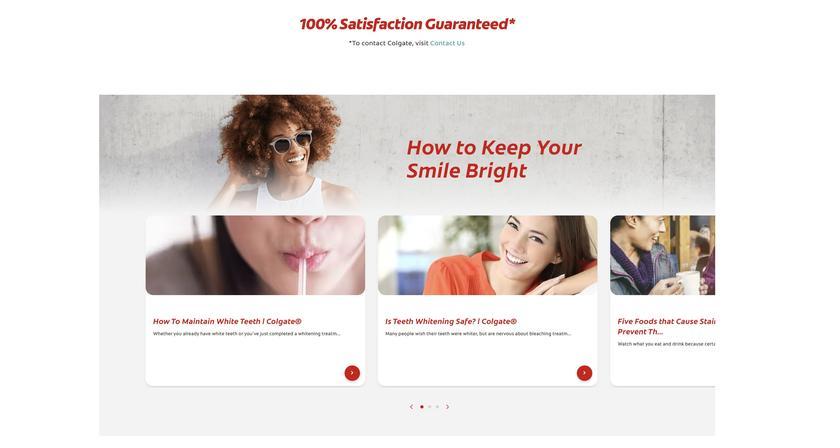 Task type: vqa. For each thing, say whether or not it's contained in the screenshot.
bleaching
yes



Task type: locate. For each thing, give the bounding box(es) containing it.
1 horizontal spatial teeth
[[438, 332, 450, 336]]

teeth right their
[[438, 332, 450, 336]]

teeth left the "or"
[[226, 332, 238, 336]]

0 horizontal spatial foods
[[635, 315, 658, 326]]

foods
[[635, 315, 658, 326], [753, 315, 776, 326]]

contact
[[431, 41, 456, 47]]

1 horizontal spatial that
[[778, 315, 793, 326]]

discolore...
[[784, 342, 808, 347]]

already
[[183, 332, 199, 336]]

colgate®
[[267, 315, 302, 326], [482, 315, 517, 326]]

0 vertical spatial you
[[174, 332, 182, 336]]

0 horizontal spatial teeth
[[226, 332, 238, 336]]

many people wish their teeth were whiter, but are nervous about bleaching treatm...
[[386, 332, 572, 336]]

0 horizontal spatial colgate®
[[267, 315, 302, 326]]

and left six
[[725, 315, 739, 326]]

are
[[489, 332, 496, 336]]

whitening
[[299, 332, 321, 336]]

1 horizontal spatial foods
[[753, 315, 776, 326]]

1 vertical spatial how
[[153, 315, 170, 326]]

| up just
[[263, 315, 265, 326]]

that left "cause"
[[660, 315, 675, 326]]

that up cause
[[778, 315, 793, 326]]

1 horizontal spatial colgate®
[[482, 315, 517, 326]]

colgate® up nervous
[[482, 315, 517, 326]]

1 | from the left
[[263, 315, 265, 326]]

how inside the "how to keep your smile bright"
[[407, 131, 452, 160]]

teeth
[[240, 315, 261, 326], [393, 315, 414, 326]]

cause
[[770, 342, 782, 347]]

foods right six
[[753, 315, 776, 326]]

us
[[457, 41, 465, 47]]

100% satisfaction guaranteed*
[[300, 14, 515, 34]]

whiter,
[[464, 332, 479, 336]]

0 vertical spatial how
[[407, 131, 452, 160]]

visit
[[416, 41, 429, 47]]

were
[[452, 332, 462, 336]]

treatm... right whitening
[[322, 332, 341, 336]]

whether
[[153, 332, 173, 336]]

or
[[239, 332, 243, 336]]

1 horizontal spatial how
[[407, 131, 452, 160]]

to
[[171, 315, 180, 326]]

smile
[[407, 155, 461, 183]]

tab list
[[418, 400, 441, 413]]

you
[[174, 332, 182, 336], [646, 342, 654, 347]]

treatm... right bleaching
[[553, 332, 572, 336]]

0 horizontal spatial teeth
[[240, 315, 261, 326]]

you've
[[245, 332, 259, 336]]

teeth up people
[[393, 315, 414, 326]]

how
[[407, 131, 452, 160], [153, 315, 170, 326]]

|
[[263, 315, 265, 326], [478, 315, 480, 326]]

1 horizontal spatial treatm...
[[553, 332, 572, 336]]

1 vertical spatial you
[[646, 342, 654, 347]]

treatm...
[[322, 332, 341, 336], [553, 332, 572, 336]]

you left already
[[174, 332, 182, 336]]

0 horizontal spatial that
[[660, 315, 675, 326]]

and
[[725, 315, 739, 326], [664, 342, 672, 347], [736, 342, 744, 347]]

teeth
[[226, 332, 238, 336], [438, 332, 450, 336]]

cause
[[677, 315, 699, 326]]

0 horizontal spatial how
[[153, 315, 170, 326]]

that
[[660, 315, 675, 326], [778, 315, 793, 326]]

keep
[[482, 131, 532, 160]]

2 foods from the left
[[753, 315, 776, 326]]

2 treatm... from the left
[[553, 332, 572, 336]]

to
[[456, 131, 477, 160]]

white
[[217, 315, 239, 326]]

colgate® up completed
[[267, 315, 302, 326]]

six
[[741, 315, 752, 326]]

1 horizontal spatial teeth
[[393, 315, 414, 326]]

0 horizontal spatial |
[[263, 315, 265, 326]]

you left eat
[[646, 342, 654, 347]]

whitening
[[416, 315, 455, 326]]

just
[[260, 332, 268, 336]]

1 horizontal spatial |
[[478, 315, 480, 326]]

guaranteed*
[[425, 14, 515, 34]]

five
[[618, 315, 634, 326]]

0 horizontal spatial treatm...
[[322, 332, 341, 336]]

| right safe?
[[478, 315, 480, 326]]

white
[[212, 332, 225, 336]]

teeth up you've
[[240, 315, 261, 326]]

1 horizontal spatial you
[[646, 342, 654, 347]]

contact
[[362, 41, 386, 47]]

1 treatm... from the left
[[322, 332, 341, 336]]

foods right the five
[[635, 315, 658, 326]]

nervous
[[497, 332, 515, 336]]

beverages
[[746, 342, 769, 347]]

100%
[[300, 14, 337, 34]]

stains
[[701, 315, 723, 326]]

2 teeth from the left
[[393, 315, 414, 326]]

and right foods
[[736, 342, 744, 347]]

bright
[[466, 155, 528, 183]]



Task type: describe. For each thing, give the bounding box(es) containing it.
1 that from the left
[[660, 315, 675, 326]]

smiling woman showing white teeth image
[[99, 95, 716, 268]]

certain
[[705, 342, 721, 347]]

how to maintain white teeth | colgate®
[[153, 315, 302, 326]]

treatm... for how to maintain white teeth | colgate®
[[322, 332, 341, 336]]

0 horizontal spatial you
[[174, 332, 182, 336]]

2 colgate® from the left
[[482, 315, 517, 326]]

2 teeth from the left
[[438, 332, 450, 336]]

about
[[516, 332, 529, 336]]

*to contact colgate, visit contact us
[[350, 41, 465, 47]]

a
[[295, 332, 297, 336]]

drink
[[673, 342, 685, 347]]

contact us link
[[431, 41, 465, 47]]

how for how to keep your smile bright
[[407, 131, 452, 160]]

five foods that cause stains and six foods that prevent th...
[[618, 315, 793, 336]]

treatm... for is teeth whitening safe? | colgate®
[[553, 332, 572, 336]]

and inside five foods that cause stains and six foods that prevent th...
[[725, 315, 739, 326]]

completed
[[270, 332, 294, 336]]

people
[[399, 332, 414, 336]]

your
[[537, 131, 582, 160]]

but
[[480, 332, 487, 336]]

wish
[[416, 332, 426, 336]]

whether you already have white teeth or you've just completed a whitening treatm...
[[153, 332, 341, 336]]

is teeth whitening safe? | colgate®
[[386, 315, 517, 326]]

colgate,
[[388, 41, 414, 47]]

watch
[[618, 342, 633, 347]]

maintain
[[182, 315, 215, 326]]

how to keep your smile bright
[[407, 131, 582, 183]]

*to
[[350, 41, 360, 47]]

1 teeth from the left
[[226, 332, 238, 336]]

many
[[386, 332, 398, 336]]

watch what you eat and drink because certain foods and beverages cause discolore...
[[618, 342, 808, 347]]

is
[[386, 315, 392, 326]]

2 that from the left
[[778, 315, 793, 326]]

their
[[427, 332, 437, 336]]

prevent
[[618, 326, 647, 336]]

and right eat
[[664, 342, 672, 347]]

safe?
[[456, 315, 476, 326]]

what
[[634, 342, 645, 347]]

1 foods from the left
[[635, 315, 658, 326]]

1 colgate® from the left
[[267, 315, 302, 326]]

because
[[686, 342, 704, 347]]

how for how to maintain white teeth | colgate®
[[153, 315, 170, 326]]

satisfaction
[[340, 14, 423, 34]]

eat
[[655, 342, 662, 347]]

have
[[201, 332, 211, 336]]

th...
[[649, 326, 664, 336]]

foods
[[722, 342, 735, 347]]

2 | from the left
[[478, 315, 480, 326]]

1 teeth from the left
[[240, 315, 261, 326]]

bleaching
[[530, 332, 552, 336]]



